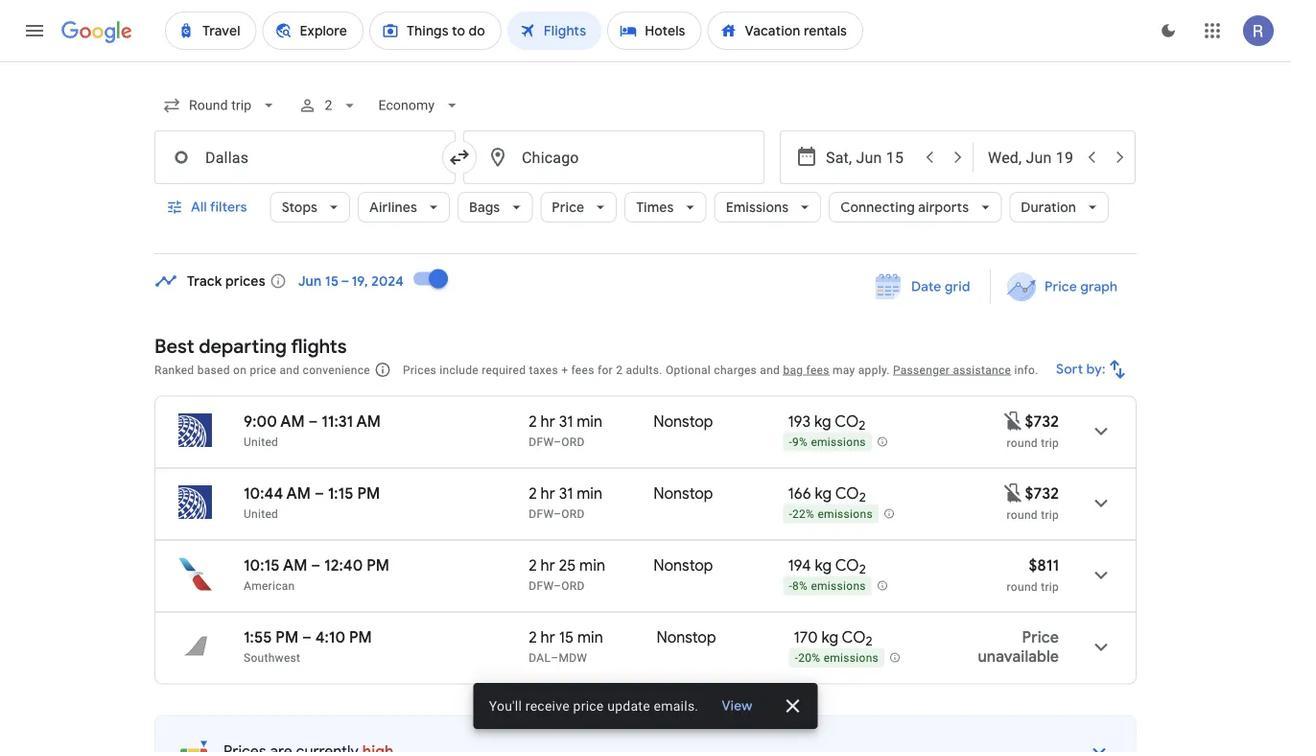 Task type: vqa. For each thing, say whether or not it's contained in the screenshot.
All filters
yes



Task type: describe. For each thing, give the bounding box(es) containing it.
co for 166
[[835, 484, 859, 503]]

dfw for 1:15 pm
[[529, 507, 554, 521]]

price graph button
[[995, 270, 1133, 304]]

total duration 2 hr 31 min. element for 166
[[529, 484, 654, 506]]

emails.
[[654, 698, 699, 714]]

view
[[722, 698, 753, 715]]

193 kg co 2
[[788, 412, 866, 434]]

– up 25
[[554, 507, 561, 521]]

all filters
[[191, 199, 247, 216]]

10:15
[[244, 556, 280, 575]]

price for price unavailable
[[1022, 628, 1059, 647]]

grid
[[945, 278, 971, 296]]

hr for 4:10 pm
[[541, 628, 555, 647]]

194
[[788, 556, 811, 575]]

mdw
[[559, 651, 588, 664]]

best departing flights main content
[[154, 256, 1137, 752]]

leaves dallas/fort worth international airport at 10:15 am on saturday, june 15 and arrives at o'hare international airport at 12:40 pm on saturday, june 15. element
[[244, 556, 390, 575]]

1:15
[[328, 484, 354, 503]]

2 hr 25 min dfw – ord
[[529, 556, 605, 592]]

emissions for 166
[[818, 508, 873, 521]]

15 – 19,
[[325, 272, 368, 290]]

track prices
[[187, 272, 266, 290]]

2 hr 31 min dfw – ord for pm
[[529, 484, 603, 521]]

nonstop for 166
[[654, 484, 713, 503]]

view status
[[474, 683, 818, 729]]

-20% emissions
[[795, 652, 879, 665]]

– inside 10:44 am – 1:15 pm united
[[315, 484, 324, 503]]

ord for 1:15 pm
[[561, 507, 585, 521]]

round for 193
[[1007, 436, 1038, 450]]

2 hr 31 min dfw – ord for am
[[529, 412, 603, 449]]

– inside "2 hr 15 min dal – mdw"
[[551, 651, 559, 664]]

required
[[482, 363, 526, 377]]

10:44 am – 1:15 pm united
[[244, 484, 380, 521]]

170 kg co 2
[[794, 628, 873, 650]]

dfw for 12:40 pm
[[529, 579, 554, 592]]

-22% emissions
[[789, 508, 873, 521]]

2 inside '194 kg co 2'
[[859, 561, 866, 578]]

kg for 193
[[815, 412, 832, 431]]

united for 10:44
[[244, 507, 278, 521]]

view button
[[706, 689, 768, 723]]

price for price
[[552, 199, 585, 216]]

4:10
[[315, 628, 345, 647]]

25
[[559, 556, 576, 575]]

min for 193
[[577, 412, 603, 431]]

co for 194
[[835, 556, 859, 575]]

8%
[[793, 580, 808, 593]]

1 fees from the left
[[571, 363, 595, 377]]

total duration 2 hr 25 min. element
[[529, 556, 654, 578]]

price for price graph
[[1045, 278, 1077, 296]]

Return text field
[[988, 131, 1077, 183]]

am for 11:31 am
[[280, 412, 305, 431]]

732 us dollars text field for 193
[[1025, 412, 1059, 431]]

southwest
[[244, 651, 301, 664]]

include
[[440, 363, 479, 377]]

Departure time: 1:55 PM. text field
[[244, 628, 299, 647]]

emissions
[[726, 199, 789, 216]]

11:31
[[322, 412, 353, 431]]

$811 round trip
[[1007, 556, 1059, 593]]

pm for 4:10 pm
[[349, 628, 372, 647]]

leaves dallas love field at 1:55 pm on saturday, june 15 and arrives at chicago midway international airport at 4:10 pm on saturday, june 15. element
[[244, 628, 372, 647]]

$811
[[1029, 556, 1059, 575]]

Arrival time: 11:31 AM. text field
[[322, 412, 381, 431]]

193
[[788, 412, 811, 431]]

emissions button
[[714, 184, 821, 230]]

kg for 170
[[822, 628, 839, 647]]

based
[[197, 363, 230, 377]]

none text field inside search box
[[463, 130, 765, 184]]

2 fees from the left
[[807, 363, 830, 377]]

prices
[[403, 363, 437, 377]]

– down "+" at the left of the page
[[554, 435, 561, 449]]

10:15 am – 12:40 pm american
[[244, 556, 390, 592]]

charges
[[714, 363, 757, 377]]

– inside 10:15 am – 12:40 pm american
[[311, 556, 321, 575]]

this price for this flight doesn't include overhead bin access. if you need a carry-on bag, use the bags filter to update prices. image for 193
[[1002, 409, 1025, 432]]

emissions for 193
[[811, 436, 866, 449]]

166
[[788, 484, 811, 503]]

kg for 194
[[815, 556, 832, 575]]

main menu image
[[23, 19, 46, 42]]

Departure time: 10:15 AM. text field
[[244, 556, 307, 575]]

adults.
[[626, 363, 663, 377]]

31 for am
[[559, 412, 573, 431]]

all filters button
[[154, 184, 263, 230]]

date grid
[[912, 278, 971, 296]]

connecting airports button
[[829, 184, 1002, 230]]

811 US dollars text field
[[1029, 556, 1059, 575]]

194 kg co 2
[[788, 556, 866, 578]]

nonstop flight. element for 193
[[654, 412, 713, 434]]

emissions for 170
[[824, 652, 879, 665]]

airlines button
[[358, 184, 450, 230]]

12:40
[[324, 556, 363, 575]]

flight details. leaves dallas/fort worth international airport at 10:15 am on saturday, june 15 and arrives at o'hare international airport at 12:40 pm on saturday, june 15. image
[[1078, 552, 1125, 598]]

2 button
[[290, 83, 367, 129]]

sort by:
[[1057, 361, 1106, 378]]

times
[[636, 199, 674, 216]]

trip inside $811 round trip
[[1041, 580, 1059, 593]]

stops button
[[270, 184, 350, 230]]

prices include required taxes + fees for 2 adults. optional charges and bag fees may apply. passenger assistance
[[403, 363, 1011, 377]]

-9% emissions
[[789, 436, 866, 449]]

round trip for 193
[[1007, 436, 1059, 450]]

connecting airports
[[841, 199, 969, 216]]

date grid button
[[862, 270, 986, 304]]

price inside best departing flights main content
[[250, 363, 277, 377]]

this price for this flight doesn't include overhead bin access. if you need a carry-on bag, use the bags filter to update prices. image for 166
[[1002, 481, 1025, 504]]

apply.
[[859, 363, 890, 377]]

total duration 2 hr 15 min. element
[[529, 628, 657, 650]]

2 inside 166 kg co 2
[[859, 490, 866, 506]]

2 inside 2 hr 25 min dfw – ord
[[529, 556, 537, 575]]

for
[[598, 363, 613, 377]]

jun 15 – 19, 2024
[[298, 272, 404, 290]]

leaves dallas/fort worth international airport at 9:00 am on saturday, june 15 and arrives at o'hare international airport at 11:31 am on saturday, june 15. element
[[244, 412, 381, 431]]

31 for pm
[[559, 484, 573, 503]]

assistance
[[953, 363, 1011, 377]]

Departure time: 9:00 AM. text field
[[244, 412, 305, 431]]

price button
[[541, 184, 617, 230]]

united for 9:00
[[244, 435, 278, 449]]

ord for 12:40 pm
[[561, 579, 585, 592]]

all
[[191, 199, 207, 216]]

price inside view status
[[573, 698, 604, 714]]

hr for 1:15 pm
[[541, 484, 555, 503]]

departing
[[199, 334, 287, 358]]

hr for 12:40 pm
[[541, 556, 555, 575]]

flights
[[291, 334, 347, 358]]

date
[[912, 278, 942, 296]]

ranked based on price and convenience
[[154, 363, 370, 377]]



Task type: locate. For each thing, give the bounding box(es) containing it.
2 732 us dollars text field from the top
[[1025, 484, 1059, 503]]

1 $732 from the top
[[1025, 412, 1059, 431]]

co up -22% emissions
[[835, 484, 859, 503]]

1 vertical spatial this price for this flight doesn't include overhead bin access. if you need a carry-on bag, use the bags filter to update prices. image
[[1002, 481, 1025, 504]]

co up -20% emissions
[[842, 628, 866, 647]]

price unavailable
[[978, 628, 1059, 666]]

kg up -22% emissions
[[815, 484, 832, 503]]

total duration 2 hr 31 min. element down for
[[529, 412, 654, 434]]

2 hr 31 min dfw – ord up 25
[[529, 484, 603, 521]]

2 inside "2 hr 15 min dal – mdw"
[[529, 628, 537, 647]]

pm inside 10:15 am – 12:40 pm american
[[367, 556, 390, 575]]

none search field containing all filters
[[154, 83, 1137, 254]]

may
[[833, 363, 855, 377]]

min right 25
[[580, 556, 605, 575]]

sort
[[1057, 361, 1084, 378]]

am up american
[[283, 556, 307, 575]]

3 ord from the top
[[561, 579, 585, 592]]

$732 down "sort"
[[1025, 412, 1059, 431]]

united inside 10:44 am – 1:15 pm united
[[244, 507, 278, 521]]

1:55
[[244, 628, 272, 647]]

this price for this flight doesn't include overhead bin access. if you need a carry-on bag, use the bags filter to update prices. image down assistance
[[1002, 409, 1025, 432]]

31
[[559, 412, 573, 431], [559, 484, 573, 503]]

-
[[789, 436, 793, 449], [789, 508, 793, 521], [789, 580, 793, 593], [795, 652, 798, 665]]

1 vertical spatial 31
[[559, 484, 573, 503]]

2 dfw from the top
[[529, 507, 554, 521]]

15
[[559, 628, 574, 647]]

31 up 25
[[559, 484, 573, 503]]

update
[[608, 698, 650, 714]]

2 round from the top
[[1007, 508, 1038, 521]]

dal
[[529, 651, 551, 664]]

pm for 12:40 pm
[[367, 556, 390, 575]]

loading results progress bar
[[0, 61, 1291, 65]]

and down flights
[[280, 363, 300, 377]]

0 vertical spatial price
[[250, 363, 277, 377]]

pm right 1:15
[[357, 484, 380, 503]]

trip down the $811 text box
[[1041, 580, 1059, 593]]

1 vertical spatial trip
[[1041, 508, 1059, 521]]

2 ord from the top
[[561, 507, 585, 521]]

kg up -8% emissions on the right
[[815, 556, 832, 575]]

+
[[561, 363, 568, 377]]

kg for 166
[[815, 484, 832, 503]]

- down the 166
[[789, 508, 793, 521]]

prices
[[225, 272, 266, 290]]

ord up 25
[[561, 507, 585, 521]]

am
[[280, 412, 305, 431], [356, 412, 381, 431], [286, 484, 311, 503], [283, 556, 307, 575]]

kg inside 170 kg co 2
[[822, 628, 839, 647]]

0 vertical spatial round
[[1007, 436, 1038, 450]]

- down 170
[[795, 652, 798, 665]]

- down 194
[[789, 580, 793, 593]]

emissions for 194
[[811, 580, 866, 593]]

filters
[[210, 199, 247, 216]]

– down total duration 2 hr 15 min. element
[[551, 651, 559, 664]]

Arrival time: 4:10 PM. text field
[[315, 628, 372, 647]]

round down the $811 text box
[[1007, 580, 1038, 593]]

2 vertical spatial trip
[[1041, 580, 1059, 593]]

by:
[[1087, 361, 1106, 378]]

2 trip from the top
[[1041, 508, 1059, 521]]

bags button
[[458, 184, 533, 230]]

round
[[1007, 436, 1038, 450], [1007, 508, 1038, 521], [1007, 580, 1038, 593]]

co up -9% emissions
[[835, 412, 859, 431]]

fees
[[571, 363, 595, 377], [807, 363, 830, 377]]

change appearance image
[[1146, 8, 1192, 54]]

– left 1:15
[[315, 484, 324, 503]]

$732
[[1025, 412, 1059, 431], [1025, 484, 1059, 503]]

stops
[[282, 199, 318, 216]]

732 us dollars text field for 166
[[1025, 484, 1059, 503]]

trip
[[1041, 436, 1059, 450], [1041, 508, 1059, 521], [1041, 580, 1059, 593]]

Departure text field
[[826, 131, 914, 183]]

166 kg co 2
[[788, 484, 866, 506]]

1 vertical spatial 732 us dollars text field
[[1025, 484, 1059, 503]]

round for 166
[[1007, 508, 1038, 521]]

price right on
[[250, 363, 277, 377]]

2
[[325, 97, 332, 113], [616, 363, 623, 377], [529, 412, 537, 431], [859, 418, 866, 434], [529, 484, 537, 503], [859, 490, 866, 506], [529, 556, 537, 575], [859, 561, 866, 578], [529, 628, 537, 647], [866, 633, 873, 650]]

1 horizontal spatial and
[[760, 363, 780, 377]]

1 horizontal spatial fees
[[807, 363, 830, 377]]

united down 10:44
[[244, 507, 278, 521]]

2 $732 from the top
[[1025, 484, 1059, 503]]

732 us dollars text field down "sort"
[[1025, 412, 1059, 431]]

2 united from the top
[[244, 507, 278, 521]]

united down 9:00
[[244, 435, 278, 449]]

bag fees button
[[783, 363, 830, 377]]

am inside 10:44 am – 1:15 pm united
[[286, 484, 311, 503]]

you'll
[[489, 698, 522, 714]]

am right 11:31
[[356, 412, 381, 431]]

airports
[[918, 199, 969, 216]]

0 vertical spatial dfw
[[529, 435, 554, 449]]

fees right "+" at the left of the page
[[571, 363, 595, 377]]

1 vertical spatial dfw
[[529, 507, 554, 521]]

dfw inside 2 hr 25 min dfw – ord
[[529, 579, 554, 592]]

– inside 2 hr 25 min dfw – ord
[[554, 579, 561, 592]]

jun
[[298, 272, 322, 290]]

1 round from the top
[[1007, 436, 1038, 450]]

None search field
[[154, 83, 1137, 254]]

dfw
[[529, 435, 554, 449], [529, 507, 554, 521], [529, 579, 554, 592]]

optional
[[666, 363, 711, 377]]

flight details. leaves dallas/fort worth international airport at 9:00 am on saturday, june 15 and arrives at o'hare international airport at 11:31 am on saturday, june 15. image
[[1078, 408, 1125, 454]]

convenience
[[303, 363, 370, 377]]

pm up southwest
[[276, 628, 299, 647]]

20%
[[798, 652, 821, 665]]

emissions down '194 kg co 2'
[[811, 580, 866, 593]]

kg
[[815, 412, 832, 431], [815, 484, 832, 503], [815, 556, 832, 575], [822, 628, 839, 647]]

co for 170
[[842, 628, 866, 647]]

1 vertical spatial round
[[1007, 508, 1038, 521]]

– inside 1:55 pm – 4:10 pm southwest
[[302, 628, 312, 647]]

1 vertical spatial united
[[244, 507, 278, 521]]

emissions down 170 kg co 2
[[824, 652, 879, 665]]

round left flight details. leaves dallas/fort worth international airport at 9:00 am on saturday, june 15 and arrives at o'hare international airport at 11:31 am on saturday, june 15. icon
[[1007, 436, 1038, 450]]

price left update
[[573, 698, 604, 714]]

2 hr 15 min dal – mdw
[[529, 628, 603, 664]]

hr
[[541, 412, 555, 431], [541, 484, 555, 503], [541, 556, 555, 575], [541, 628, 555, 647]]

10:44
[[244, 484, 283, 503]]

taxes
[[529, 363, 558, 377]]

min for 194
[[580, 556, 605, 575]]

hr left 15 at the left of the page
[[541, 628, 555, 647]]

fees right bag
[[807, 363, 830, 377]]

31 down "+" at the left of the page
[[559, 412, 573, 431]]

nonstop for 194
[[654, 556, 713, 575]]

2 hr 31 min dfw – ord
[[529, 412, 603, 449], [529, 484, 603, 521]]

dfw up 2 hr 25 min dfw – ord
[[529, 507, 554, 521]]

receive
[[526, 698, 570, 714]]

ord inside 2 hr 25 min dfw – ord
[[561, 579, 585, 592]]

0 vertical spatial trip
[[1041, 436, 1059, 450]]

min up total duration 2 hr 25 min. element
[[577, 484, 603, 503]]

None text field
[[154, 130, 456, 184]]

–
[[308, 412, 318, 431], [554, 435, 561, 449], [315, 484, 324, 503], [554, 507, 561, 521], [311, 556, 321, 575], [554, 579, 561, 592], [302, 628, 312, 647], [551, 651, 559, 664]]

price left "graph"
[[1045, 278, 1077, 296]]

duration button
[[1010, 184, 1109, 230]]

1 vertical spatial total duration 2 hr 31 min. element
[[529, 484, 654, 506]]

trip for 166
[[1041, 508, 1059, 521]]

9:00 am – 11:31 am united
[[244, 412, 381, 449]]

nonstop for 193
[[654, 412, 713, 431]]

None text field
[[463, 130, 765, 184]]

dfw for 11:31 am
[[529, 435, 554, 449]]

am right 9:00
[[280, 412, 305, 431]]

– left 4:10
[[302, 628, 312, 647]]

united
[[244, 435, 278, 449], [244, 507, 278, 521]]

pm right 12:40
[[367, 556, 390, 575]]

3 hr from the top
[[541, 556, 555, 575]]

- down 193
[[789, 436, 793, 449]]

min inside "2 hr 15 min dal – mdw"
[[578, 628, 603, 647]]

2 inside 170 kg co 2
[[866, 633, 873, 650]]

ord down "+" at the left of the page
[[561, 435, 585, 449]]

total duration 2 hr 31 min. element up total duration 2 hr 25 min. element
[[529, 484, 654, 506]]

co for 193
[[835, 412, 859, 431]]

1 vertical spatial price
[[1045, 278, 1077, 296]]

1 horizontal spatial price
[[573, 698, 604, 714]]

hr for 11:31 am
[[541, 412, 555, 431]]

leaves dallas/fort worth international airport at 10:44 am on saturday, june 15 and arrives at o'hare international airport at 1:15 pm on saturday, june 15. element
[[244, 484, 380, 503]]

pm
[[357, 484, 380, 503], [367, 556, 390, 575], [276, 628, 299, 647], [349, 628, 372, 647]]

kg inside "193 kg co 2"
[[815, 412, 832, 431]]

– left 12:40
[[311, 556, 321, 575]]

9%
[[793, 436, 808, 449]]

2 31 from the top
[[559, 484, 573, 503]]

round trip for 166
[[1007, 508, 1059, 521]]

hr up 2 hr 25 min dfw – ord
[[541, 484, 555, 503]]

1 total duration 2 hr 31 min. element from the top
[[529, 412, 654, 434]]

1:55 pm – 4:10 pm southwest
[[244, 628, 372, 664]]

min for 166
[[577, 484, 603, 503]]

170
[[794, 628, 818, 647]]

– down 25
[[554, 579, 561, 592]]

2 and from the left
[[760, 363, 780, 377]]

0 horizontal spatial price
[[250, 363, 277, 377]]

nonstop flight. element for 166
[[654, 484, 713, 506]]

learn more about tracked prices image
[[269, 272, 287, 290]]

you'll receive price update emails.
[[489, 698, 699, 714]]

min right 15 at the left of the page
[[578, 628, 603, 647]]

$732 for 166
[[1025, 484, 1059, 503]]

min for 170
[[578, 628, 603, 647]]

2 vertical spatial dfw
[[529, 579, 554, 592]]

0 vertical spatial ord
[[561, 435, 585, 449]]

1 united from the top
[[244, 435, 278, 449]]

duration
[[1021, 199, 1077, 216]]

min down for
[[577, 412, 603, 431]]

find the best price region
[[154, 256, 1137, 320]]

$732 for 193
[[1025, 412, 1059, 431]]

0 horizontal spatial and
[[280, 363, 300, 377]]

airlines
[[369, 199, 417, 216]]

emissions down 166 kg co 2 on the bottom right of page
[[818, 508, 873, 521]]

4 hr from the top
[[541, 628, 555, 647]]

price left the flight details. leaves dallas love field at 1:55 pm on saturday, june 15 and arrives at chicago midway international airport at 4:10 pm on saturday, june 15. image
[[1022, 628, 1059, 647]]

1 dfw from the top
[[529, 435, 554, 449]]

kg inside 166 kg co 2
[[815, 484, 832, 503]]

1 ord from the top
[[561, 435, 585, 449]]

2 round trip from the top
[[1007, 508, 1059, 521]]

price inside price popup button
[[552, 199, 585, 216]]

Arrival time: 1:15 PM. text field
[[328, 484, 380, 503]]

0 vertical spatial 2 hr 31 min dfw – ord
[[529, 412, 603, 449]]

0 vertical spatial 732 us dollars text field
[[1025, 412, 1059, 431]]

- for 170
[[795, 652, 798, 665]]

2 vertical spatial price
[[1022, 628, 1059, 647]]

price inside price unavailable
[[1022, 628, 1059, 647]]

3 trip from the top
[[1041, 580, 1059, 593]]

nonstop flight. element
[[654, 412, 713, 434], [654, 484, 713, 506], [654, 556, 713, 578], [657, 628, 716, 650]]

price graph
[[1045, 278, 1118, 296]]

-8% emissions
[[789, 580, 866, 593]]

– inside '9:00 am – 11:31 am united'
[[308, 412, 318, 431]]

– left 11:31
[[308, 412, 318, 431]]

0 vertical spatial total duration 2 hr 31 min. element
[[529, 412, 654, 434]]

am for 1:15 pm
[[286, 484, 311, 503]]

- for 166
[[789, 508, 793, 521]]

hr left 25
[[541, 556, 555, 575]]

nonstop
[[654, 412, 713, 431], [654, 484, 713, 503], [654, 556, 713, 575], [657, 628, 716, 647]]

1 this price for this flight doesn't include overhead bin access. if you need a carry-on bag, use the bags filter to update prices. image from the top
[[1002, 409, 1025, 432]]

2 inside "193 kg co 2"
[[859, 418, 866, 434]]

kg up -20% emissions
[[822, 628, 839, 647]]

pm for 1:15 pm
[[357, 484, 380, 503]]

ord for 11:31 am
[[561, 435, 585, 449]]

learn more about ranking image
[[374, 361, 391, 379]]

this price for this flight doesn't include overhead bin access. if you need a carry-on bag, use the bags filter to update prices. image
[[1002, 409, 1025, 432], [1002, 481, 1025, 504]]

united inside '9:00 am – 11:31 am united'
[[244, 435, 278, 449]]

0 vertical spatial 31
[[559, 412, 573, 431]]

emissions
[[811, 436, 866, 449], [818, 508, 873, 521], [811, 580, 866, 593], [824, 652, 879, 665]]

2 total duration 2 hr 31 min. element from the top
[[529, 484, 654, 506]]

hr inside "2 hr 15 min dal – mdw"
[[541, 628, 555, 647]]

best departing flights
[[154, 334, 347, 358]]

hr inside 2 hr 25 min dfw – ord
[[541, 556, 555, 575]]

dfw down total duration 2 hr 25 min. element
[[529, 579, 554, 592]]

kg up -9% emissions
[[815, 412, 832, 431]]

0 vertical spatial this price for this flight doesn't include overhead bin access. if you need a carry-on bag, use the bags filter to update prices. image
[[1002, 409, 1025, 432]]

connecting
[[841, 199, 915, 216]]

ranked
[[154, 363, 194, 377]]

total duration 2 hr 31 min. element for 193
[[529, 412, 654, 434]]

round trip
[[1007, 436, 1059, 450], [1007, 508, 1059, 521]]

price
[[250, 363, 277, 377], [573, 698, 604, 714]]

2 vertical spatial round
[[1007, 580, 1038, 593]]

total duration 2 hr 31 min. element
[[529, 412, 654, 434], [529, 484, 654, 506]]

1 vertical spatial round trip
[[1007, 508, 1059, 521]]

0 horizontal spatial fees
[[571, 363, 595, 377]]

2 hr 31 min dfw – ord down "+" at the left of the page
[[529, 412, 603, 449]]

min inside 2 hr 25 min dfw – ord
[[580, 556, 605, 575]]

0 vertical spatial price
[[552, 199, 585, 216]]

732 US dollars text field
[[1025, 412, 1059, 431], [1025, 484, 1059, 503]]

3 round from the top
[[1007, 580, 1038, 593]]

2024
[[372, 272, 404, 290]]

round trip up $811
[[1007, 508, 1059, 521]]

Departure time: 10:44 AM. text field
[[244, 484, 311, 503]]

1 2 hr 31 min dfw – ord from the top
[[529, 412, 603, 449]]

$732 left flight details. leaves dallas/fort worth international airport at 10:44 am on saturday, june 15 and arrives at o'hare international airport at 1:15 pm on saturday, june 15. 'icon'
[[1025, 484, 1059, 503]]

0 vertical spatial round trip
[[1007, 436, 1059, 450]]

nonstop flight. element for 170
[[657, 628, 716, 650]]

track
[[187, 272, 222, 290]]

more details image
[[1077, 729, 1123, 752]]

on
[[233, 363, 247, 377]]

and left bag
[[760, 363, 780, 377]]

kg inside '194 kg co 2'
[[815, 556, 832, 575]]

- for 194
[[789, 580, 793, 593]]

co inside "193 kg co 2"
[[835, 412, 859, 431]]

sort by: button
[[1049, 346, 1137, 392]]

1 and from the left
[[280, 363, 300, 377]]

2 this price for this flight doesn't include overhead bin access. if you need a carry-on bag, use the bags filter to update prices. image from the top
[[1002, 481, 1025, 504]]

1 732 us dollars text field from the top
[[1025, 412, 1059, 431]]

pm inside 10:44 am – 1:15 pm united
[[357, 484, 380, 503]]

flight details. leaves dallas love field at 1:55 pm on saturday, june 15 and arrives at chicago midway international airport at 4:10 pm on saturday, june 15. image
[[1078, 624, 1125, 670]]

732 us dollars text field left flight details. leaves dallas/fort worth international airport at 10:44 am on saturday, june 15 and arrives at o'hare international airport at 1:15 pm on saturday, june 15. 'icon'
[[1025, 484, 1059, 503]]

pm right 4:10
[[349, 628, 372, 647]]

0 vertical spatial $732
[[1025, 412, 1059, 431]]

round up $811
[[1007, 508, 1038, 521]]

1 vertical spatial price
[[573, 698, 604, 714]]

2 vertical spatial ord
[[561, 579, 585, 592]]

co inside 166 kg co 2
[[835, 484, 859, 503]]

9:00
[[244, 412, 277, 431]]

co up -8% emissions on the right
[[835, 556, 859, 575]]

emissions down "193 kg co 2" on the bottom right
[[811, 436, 866, 449]]

co inside '194 kg co 2'
[[835, 556, 859, 575]]

am right 10:44
[[286, 484, 311, 503]]

2 2 hr 31 min dfw – ord from the top
[[529, 484, 603, 521]]

passenger
[[893, 363, 950, 377]]

price right bags popup button
[[552, 199, 585, 216]]

nonstop for 170
[[657, 628, 716, 647]]

1 vertical spatial 2 hr 31 min dfw – ord
[[529, 484, 603, 521]]

round trip left flight details. leaves dallas/fort worth international airport at 9:00 am on saturday, june 15 and arrives at o'hare international airport at 11:31 am on saturday, june 15. icon
[[1007, 436, 1059, 450]]

bags
[[469, 199, 500, 216]]

times button
[[625, 184, 707, 230]]

trip for 193
[[1041, 436, 1059, 450]]

hr down taxes at the left of page
[[541, 412, 555, 431]]

1 31 from the top
[[559, 412, 573, 431]]

1 trip from the top
[[1041, 436, 1059, 450]]

- for 193
[[789, 436, 793, 449]]

flight details. leaves dallas/fort worth international airport at 10:44 am on saturday, june 15 and arrives at o'hare international airport at 1:15 pm on saturday, june 15. image
[[1078, 480, 1125, 526]]

bag
[[783, 363, 803, 377]]

dfw down taxes at the left of page
[[529, 435, 554, 449]]

round inside $811 round trip
[[1007, 580, 1038, 593]]

None field
[[154, 88, 286, 123], [371, 88, 469, 123], [154, 88, 286, 123], [371, 88, 469, 123]]

passenger assistance button
[[893, 363, 1011, 377]]

this price for this flight doesn't include overhead bin access. if you need a carry-on bag, use the bags filter to update prices. image up $811 round trip
[[1002, 481, 1025, 504]]

trip up $811
[[1041, 508, 1059, 521]]

price inside price graph button
[[1045, 278, 1077, 296]]

0 vertical spatial united
[[244, 435, 278, 449]]

and
[[280, 363, 300, 377], [760, 363, 780, 377]]

1 vertical spatial $732
[[1025, 484, 1059, 503]]

ord down 25
[[561, 579, 585, 592]]

Arrival time: 12:40 PM. text field
[[324, 556, 390, 575]]

unavailable
[[978, 647, 1059, 666]]

am inside 10:15 am – 12:40 pm american
[[283, 556, 307, 575]]

1 hr from the top
[[541, 412, 555, 431]]

3 dfw from the top
[[529, 579, 554, 592]]

2 inside popup button
[[325, 97, 332, 113]]

am for 12:40 pm
[[283, 556, 307, 575]]

swap origin and destination. image
[[448, 146, 471, 169]]

nonstop flight. element for 194
[[654, 556, 713, 578]]

co inside 170 kg co 2
[[842, 628, 866, 647]]

1 round trip from the top
[[1007, 436, 1059, 450]]

trip left flight details. leaves dallas/fort worth international airport at 9:00 am on saturday, june 15 and arrives at o'hare international airport at 11:31 am on saturday, june 15. icon
[[1041, 436, 1059, 450]]

1 vertical spatial ord
[[561, 507, 585, 521]]

2 hr from the top
[[541, 484, 555, 503]]



